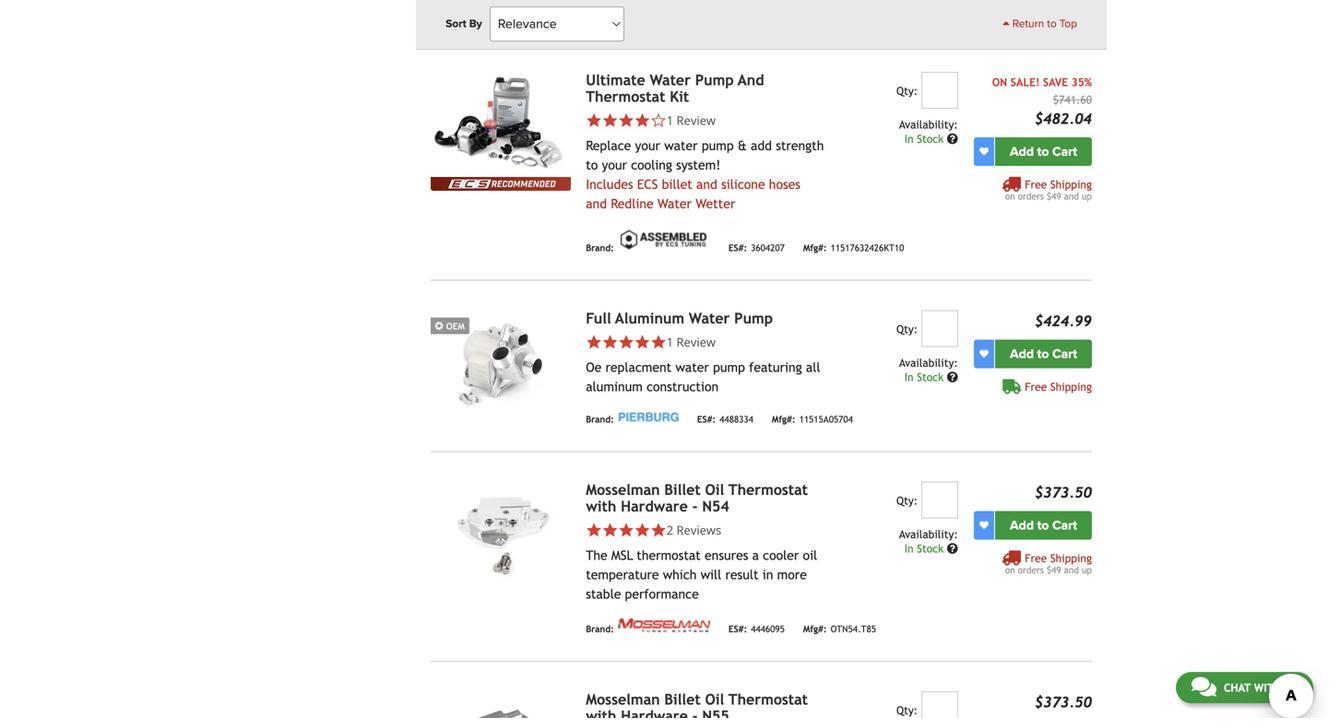 Task type: describe. For each thing, give the bounding box(es) containing it.
full aluminum water pump
[[586, 310, 773, 327]]

1 vertical spatial es#:
[[697, 414, 716, 425]]

add to cart button for $373.50
[[995, 511, 1092, 540]]

with inside chat with us link
[[1254, 682, 1281, 695]]

thermostat inside ultimate water pump and thermostat kit
[[586, 88, 665, 105]]

pump for &
[[702, 138, 734, 153]]

chat
[[1224, 682, 1251, 695]]

ensures
[[705, 548, 748, 563]]

silicone
[[721, 177, 765, 192]]

2 $373.50 from the top
[[1035, 694, 1092, 711]]

the
[[586, 548, 607, 563]]

2 2 reviews link from the left
[[667, 522, 721, 538]]

1 cart from the top
[[1052, 144, 1077, 159]]

mosselman billet oil thermostat with hardware - n54 link
[[586, 481, 808, 515]]

oe
[[586, 360, 602, 375]]

thermostat
[[637, 548, 701, 563]]

es#: 4446095
[[728, 624, 785, 635]]

billet for n55
[[664, 691, 701, 708]]

with for mosselman billet oil thermostat with hardware - n54
[[586, 498, 616, 515]]

oe replacment water pump featuring all aluminum construction
[[586, 360, 820, 394]]

1 $373.50 from the top
[[1035, 484, 1092, 501]]

sort by
[[446, 17, 482, 30]]

pump for featuring
[[713, 360, 745, 375]]

save
[[1043, 75, 1068, 88]]

oil for n54
[[705, 481, 724, 498]]

2 orders from the top
[[1018, 565, 1044, 575]]

oil for n55
[[705, 691, 724, 708]]

review for pump
[[677, 112, 716, 128]]

assembled by ecs - corporate logo image
[[618, 228, 710, 251]]

water for your
[[664, 138, 698, 153]]

mfg#: for ultimate water pump and thermostat kit
[[803, 243, 827, 253]]

ecs
[[637, 177, 658, 192]]

availability: for on sale!                         save 35%
[[899, 118, 958, 131]]

&
[[738, 138, 747, 153]]

more
[[777, 568, 807, 582]]

a
[[752, 548, 759, 563]]

on
[[992, 75, 1007, 88]]

- for n55
[[692, 708, 698, 718]]

construction
[[647, 379, 719, 394]]

2 free from the top
[[1025, 380, 1047, 393]]

performance
[[625, 587, 699, 602]]

will
[[701, 568, 721, 582]]

review for water
[[677, 334, 716, 350]]

2 $49 from the top
[[1047, 565, 1061, 575]]

mosselman billet oil thermostat with hardware - n55 link
[[586, 691, 808, 718]]

11515a05704
[[799, 414, 853, 425]]

- for n54
[[692, 498, 698, 515]]

3 shipping from the top
[[1050, 552, 1092, 565]]

hardware for n54
[[621, 498, 688, 515]]

brand: for ultimate
[[586, 243, 614, 253]]

featuring
[[749, 360, 802, 375]]

add for $373.50
[[1010, 518, 1034, 533]]

top
[[1060, 17, 1077, 30]]

4488334
[[720, 414, 753, 425]]

availability: for $424.99
[[899, 356, 958, 369]]

stock for $373.50
[[917, 542, 944, 555]]

1 review for water
[[667, 334, 716, 350]]

pierburg - corporate logo image
[[618, 413, 679, 423]]

hardware for n55
[[621, 708, 688, 718]]

stable
[[586, 587, 621, 602]]

water inside replace your water pump & add strength to your cooling system! includes ecs billet and silicone hoses and redline water wetter
[[657, 196, 692, 211]]

add to cart button for $424.99
[[995, 340, 1092, 368]]

to inside replace your water pump & add strength to your cooling system! includes ecs billet and silicone hoses and redline water wetter
[[586, 158, 598, 172]]

es#: 3604207
[[728, 243, 785, 253]]

in stock for $424.99
[[905, 371, 947, 384]]

to left top at the right top of the page
[[1047, 17, 1057, 30]]

to for add to cart button associated with $373.50
[[1037, 518, 1049, 533]]

includes
[[586, 177, 633, 192]]

mosselman billet oil thermostat with hardware - n55
[[586, 691, 808, 718]]

hoses
[[769, 177, 801, 192]]

cart for $373.50
[[1052, 518, 1077, 533]]

full
[[586, 310, 611, 327]]

3604207
[[751, 243, 785, 253]]

all
[[806, 360, 820, 375]]

es#3604207 - 11517632426kt10 - ultimate water pump and thermostat kit - replace your water pump & add strength to your cooling system! - assembled by ecs - bmw image
[[431, 72, 571, 177]]

brand: for full
[[586, 414, 614, 425]]

oil
[[803, 548, 817, 563]]

kit
[[670, 88, 689, 105]]

1 up from the top
[[1082, 191, 1092, 201]]

msl
[[611, 548, 633, 563]]

add to wish list image
[[980, 521, 989, 530]]

water for replacment
[[676, 360, 709, 375]]

1 add to cart button from the top
[[995, 137, 1092, 166]]

n55
[[702, 708, 729, 718]]

replacment
[[605, 360, 672, 375]]

1 free shipping on orders $49 and up from the top
[[1005, 178, 1092, 201]]

stock for on sale!                         save 35%
[[917, 132, 944, 145]]

mfg#: for full aluminum water pump
[[772, 414, 796, 425]]

1 shipping from the top
[[1050, 178, 1092, 191]]

es#: for kit
[[728, 243, 747, 253]]

n54
[[702, 498, 729, 515]]

mosselman turbosystems - corporate logo image
[[618, 619, 710, 633]]

2 vertical spatial water
[[689, 310, 730, 327]]

empty star image
[[650, 112, 667, 128]]

0 vertical spatial your
[[635, 138, 660, 153]]

mfg#: otn54.t85
[[803, 624, 876, 635]]

chat with us
[[1224, 682, 1298, 695]]

mfg#: 11515a05704
[[772, 414, 853, 425]]

thermostat for mosselman billet oil thermostat with hardware - n55
[[729, 691, 808, 708]]

1 brand: from the top
[[586, 4, 614, 15]]

in for $373.50
[[905, 542, 914, 555]]

replace
[[586, 138, 631, 153]]

in stock for $373.50
[[905, 542, 947, 555]]

4446095
[[751, 624, 785, 635]]

$482.04
[[1035, 110, 1092, 127]]

billet for n54
[[664, 481, 701, 498]]



Task type: locate. For each thing, give the bounding box(es) containing it.
in for $424.99
[[905, 371, 914, 384]]

star image
[[602, 112, 618, 128], [634, 112, 650, 128], [602, 334, 618, 350], [634, 334, 650, 350], [650, 334, 667, 350], [586, 522, 602, 538], [618, 522, 634, 538]]

mosselman billet oil thermostat with hardware - n54
[[586, 481, 808, 515]]

0 vertical spatial $373.50
[[1035, 484, 1092, 501]]

water inside replace your water pump & add strength to your cooling system! includes ecs billet and silicone hoses and redline water wetter
[[664, 138, 698, 153]]

2 free shipping on orders $49 and up from the top
[[1005, 552, 1092, 575]]

es#: 4488334
[[697, 414, 753, 425]]

1 vertical spatial orders
[[1018, 565, 1044, 575]]

and
[[738, 71, 764, 88]]

return to top link
[[1003, 16, 1077, 32]]

2 vertical spatial free
[[1025, 552, 1047, 565]]

2 1 from the top
[[667, 334, 673, 350]]

qty:
[[896, 84, 918, 97], [896, 323, 918, 336], [896, 494, 918, 507], [896, 704, 918, 717]]

0 vertical spatial free shipping on orders $49 and up
[[1005, 178, 1092, 201]]

4 qty: from the top
[[896, 704, 918, 717]]

1 on from the top
[[1005, 191, 1015, 201]]

1 vertical spatial $373.50
[[1035, 694, 1092, 711]]

0 vertical spatial cart
[[1052, 144, 1077, 159]]

mosselman
[[586, 481, 660, 498], [586, 691, 660, 708]]

to right add to wish list image
[[1037, 518, 1049, 533]]

otn54.t85
[[831, 624, 876, 635]]

brand: down the redline at the left of the page
[[586, 243, 614, 253]]

1 vertical spatial shipping
[[1050, 380, 1092, 393]]

1 vertical spatial free
[[1025, 380, 1047, 393]]

1 vertical spatial $49
[[1047, 565, 1061, 575]]

pump up featuring
[[734, 310, 773, 327]]

1 vertical spatial cart
[[1052, 346, 1077, 362]]

es#4488334 - 11515a05704 - full aluminum water pump - oe replacment water pump featuring all aluminum construction - pierburg - bmw image
[[431, 310, 571, 415]]

1 vertical spatial free shipping on orders $49 and up
[[1005, 552, 1092, 575]]

2 vertical spatial mfg#:
[[803, 624, 827, 635]]

1 vertical spatial add to wish list image
[[980, 349, 989, 359]]

2
[[667, 522, 673, 538]]

1 1 review from the top
[[667, 112, 716, 128]]

mosselman for mosselman billet oil thermostat with hardware - n54
[[586, 481, 660, 498]]

water down billet
[[657, 196, 692, 211]]

cart down $482.04
[[1052, 144, 1077, 159]]

your up cooling
[[635, 138, 660, 153]]

2 1 review from the top
[[667, 334, 716, 350]]

0 vertical spatial hardware
[[621, 498, 688, 515]]

1 vertical spatial mfg#:
[[772, 414, 796, 425]]

0 vertical spatial pump
[[695, 71, 734, 88]]

0 vertical spatial pump
[[702, 138, 734, 153]]

2 reviews
[[667, 522, 721, 538]]

review
[[677, 112, 716, 128], [677, 334, 716, 350]]

water
[[664, 138, 698, 153], [676, 360, 709, 375]]

pump
[[702, 138, 734, 153], [713, 360, 745, 375]]

2 brand: from the top
[[586, 243, 614, 253]]

3 qty: from the top
[[896, 494, 918, 507]]

in stock
[[905, 132, 947, 145], [905, 371, 947, 384], [905, 542, 947, 555]]

4 brand: from the top
[[586, 624, 614, 635]]

1 for water
[[667, 112, 673, 128]]

return to top
[[1010, 17, 1077, 30]]

3 stock from the top
[[917, 542, 944, 555]]

to down replace on the top left
[[586, 158, 598, 172]]

0 vertical spatial question circle image
[[947, 133, 958, 144]]

hardware left n55
[[621, 708, 688, 718]]

pump left featuring
[[713, 360, 745, 375]]

add to cart right add to wish list image
[[1010, 518, 1077, 533]]

es#: left the 4446095
[[728, 624, 747, 635]]

0 horizontal spatial your
[[602, 158, 627, 172]]

1 vertical spatial up
[[1082, 565, 1092, 575]]

2 qty: from the top
[[896, 323, 918, 336]]

0 vertical spatial up
[[1082, 191, 1092, 201]]

pump left &
[[702, 138, 734, 153]]

ultimate
[[586, 71, 645, 88]]

2 vertical spatial stock
[[917, 542, 944, 555]]

1 horizontal spatial pump
[[734, 310, 773, 327]]

your
[[635, 138, 660, 153], [602, 158, 627, 172]]

mosselman for mosselman billet oil thermostat with hardware - n55
[[586, 691, 660, 708]]

to down $482.04
[[1037, 144, 1049, 159]]

- left n54 on the right bottom of page
[[692, 498, 698, 515]]

1 billet from the top
[[664, 481, 701, 498]]

1 review down full aluminum water pump
[[667, 334, 716, 350]]

0 vertical spatial with
[[586, 498, 616, 515]]

add for $424.99
[[1010, 346, 1034, 362]]

0 vertical spatial add
[[1010, 144, 1034, 159]]

es#: left 3604207
[[728, 243, 747, 253]]

es#4446094 - otn55.t85 - mosselman billet oil thermostat with hardware - n55 - the msl thermostat ensures a cooler oil temperature which will result in more stable performance - mosselman turbosystems - bmw image
[[431, 692, 571, 718]]

1 question circle image from the top
[[947, 133, 958, 144]]

cart for $424.99
[[1052, 346, 1077, 362]]

your up includes
[[602, 158, 627, 172]]

system!
[[676, 158, 721, 172]]

ecs tuning recommends this product. image
[[431, 177, 571, 191]]

thermostat inside mosselman billet oil thermostat with hardware - n55
[[729, 691, 808, 708]]

0 vertical spatial on
[[1005, 191, 1015, 201]]

2 billet from the top
[[664, 691, 701, 708]]

full aluminum water pump link
[[586, 310, 773, 327]]

mfg#:
[[803, 243, 827, 253], [772, 414, 796, 425], [803, 624, 827, 635]]

brand: down the stable
[[586, 624, 614, 635]]

billet left n55
[[664, 691, 701, 708]]

shipping
[[1050, 178, 1092, 191], [1050, 380, 1092, 393], [1050, 552, 1092, 565]]

1 for aluminum
[[667, 334, 673, 350]]

result
[[725, 568, 759, 582]]

to
[[1047, 17, 1057, 30], [1037, 144, 1049, 159], [586, 158, 598, 172], [1037, 346, 1049, 362], [1037, 518, 1049, 533]]

qty: for $373.50
[[896, 494, 918, 507]]

1 vertical spatial hardware
[[621, 708, 688, 718]]

cart
[[1052, 144, 1077, 159], [1052, 346, 1077, 362], [1052, 518, 1077, 533]]

to for 1st add to cart button from the top
[[1037, 144, 1049, 159]]

0 vertical spatial $49
[[1047, 191, 1061, 201]]

1 free from the top
[[1025, 178, 1047, 191]]

1 review from the top
[[677, 112, 716, 128]]

by
[[469, 17, 482, 30]]

1 review link
[[586, 112, 824, 128], [667, 112, 716, 128], [586, 334, 824, 350], [667, 334, 716, 350]]

add to wish list image for $424.99's add to cart button
[[980, 349, 989, 359]]

2 add to wish list image from the top
[[980, 349, 989, 359]]

thermostat down the 4446095
[[729, 691, 808, 708]]

1 add from the top
[[1010, 144, 1034, 159]]

ultimate water pump and thermostat kit link
[[586, 71, 764, 105]]

and
[[696, 177, 717, 192], [1064, 191, 1079, 201], [586, 196, 607, 211], [1064, 565, 1079, 575]]

1 orders from the top
[[1018, 191, 1044, 201]]

return
[[1013, 17, 1044, 30]]

add
[[751, 138, 772, 153]]

oil inside mosselman billet oil thermostat with hardware - n55
[[705, 691, 724, 708]]

0 vertical spatial add to cart button
[[995, 137, 1092, 166]]

0 vertical spatial oil
[[705, 481, 724, 498]]

1 in from the top
[[905, 132, 914, 145]]

3 question circle image from the top
[[947, 543, 958, 554]]

stock for $424.99
[[917, 371, 944, 384]]

pump inside ultimate water pump and thermostat kit
[[695, 71, 734, 88]]

aluminum
[[615, 310, 684, 327]]

thermostat up empty star image
[[586, 88, 665, 105]]

-
[[692, 498, 698, 515], [692, 708, 698, 718]]

1 vertical spatial -
[[692, 708, 698, 718]]

0 vertical spatial mosselman
[[586, 481, 660, 498]]

sale!
[[1011, 75, 1040, 88]]

3 brand: from the top
[[586, 414, 614, 425]]

0 vertical spatial 1
[[667, 112, 673, 128]]

hardware up 2
[[621, 498, 688, 515]]

1 vertical spatial water
[[676, 360, 709, 375]]

thermostat up a
[[729, 481, 808, 498]]

in for on sale!                         save 35%
[[905, 132, 914, 145]]

ultimate water pump and thermostat kit
[[586, 71, 764, 105]]

2 vertical spatial cart
[[1052, 518, 1077, 533]]

- inside mosselman billet oil thermostat with hardware - n54
[[692, 498, 698, 515]]

replace your water pump & add strength to your cooling system! includes ecs billet and silicone hoses and redline water wetter
[[586, 138, 824, 211]]

mfg#: right 3604207
[[803, 243, 827, 253]]

brand: left stewart components - corporate logo
[[586, 4, 614, 15]]

orders
[[1018, 191, 1044, 201], [1018, 565, 1044, 575]]

0 vertical spatial shipping
[[1050, 178, 1092, 191]]

add to wish list image
[[980, 147, 989, 156], [980, 349, 989, 359]]

1 vertical spatial your
[[602, 158, 627, 172]]

brand: for mosselman
[[586, 624, 614, 635]]

qty: for $424.99
[[896, 323, 918, 336]]

$741.60
[[1053, 93, 1092, 106]]

2 vertical spatial shipping
[[1050, 552, 1092, 565]]

cooling
[[631, 158, 672, 172]]

1 in stock from the top
[[905, 132, 947, 145]]

es#: for hardware
[[728, 624, 747, 635]]

to for $424.99's add to cart button
[[1037, 346, 1049, 362]]

add to cart
[[1010, 144, 1077, 159], [1010, 346, 1077, 362], [1010, 518, 1077, 533]]

2 vertical spatial in
[[905, 542, 914, 555]]

0 vertical spatial mfg#:
[[803, 243, 827, 253]]

- left n55
[[692, 708, 698, 718]]

1 $49 from the top
[[1047, 191, 1061, 201]]

0 vertical spatial in stock
[[905, 132, 947, 145]]

reviews
[[677, 522, 721, 538]]

2 reviews link down n54 on the right bottom of page
[[586, 522, 824, 538]]

question circle image
[[947, 133, 958, 144], [947, 372, 958, 383], [947, 543, 958, 554]]

2 vertical spatial add to cart button
[[995, 511, 1092, 540]]

es#: left '4488334'
[[697, 414, 716, 425]]

2 in from the top
[[905, 371, 914, 384]]

question circle image for on sale!                         save 35%
[[947, 133, 958, 144]]

the msl thermostat ensures a cooler oil temperature which will result in more stable performance
[[586, 548, 817, 602]]

sort
[[446, 17, 466, 30]]

1 qty: from the top
[[896, 84, 918, 97]]

0 vertical spatial 1 review
[[667, 112, 716, 128]]

add to cart for $373.50
[[1010, 518, 1077, 533]]

1 vertical spatial 1
[[667, 334, 673, 350]]

2 vertical spatial availability:
[[899, 528, 958, 541]]

add to cart button down $482.04
[[995, 137, 1092, 166]]

thermostat for mosselman billet oil thermostat with hardware - n54
[[729, 481, 808, 498]]

water up empty star image
[[650, 71, 691, 88]]

3 add to cart from the top
[[1010, 518, 1077, 533]]

0 vertical spatial -
[[692, 498, 698, 515]]

1 down kit
[[667, 112, 673, 128]]

review down full aluminum water pump
[[677, 334, 716, 350]]

question circle image for $424.99
[[947, 372, 958, 383]]

comments image
[[1192, 676, 1216, 698]]

up
[[1082, 191, 1092, 201], [1082, 565, 1092, 575]]

2 add to cart from the top
[[1010, 346, 1077, 362]]

mfg#: left 11515a05704
[[772, 414, 796, 425]]

1 vertical spatial 1 review
[[667, 334, 716, 350]]

pump inside oe replacment water pump featuring all aluminum construction
[[713, 360, 745, 375]]

0 vertical spatial add to wish list image
[[980, 147, 989, 156]]

0 vertical spatial availability:
[[899, 118, 958, 131]]

in
[[763, 568, 773, 582]]

brand:
[[586, 4, 614, 15], [586, 243, 614, 253], [586, 414, 614, 425], [586, 624, 614, 635]]

thermostat
[[586, 88, 665, 105], [729, 481, 808, 498], [729, 691, 808, 708]]

add to cart button right add to wish list image
[[995, 511, 1092, 540]]

with for mosselman billet oil thermostat with hardware - n55
[[586, 708, 616, 718]]

0 vertical spatial orders
[[1018, 191, 1044, 201]]

3 in stock from the top
[[905, 542, 947, 555]]

oil
[[705, 481, 724, 498], [705, 691, 724, 708]]

2 vertical spatial question circle image
[[947, 543, 958, 554]]

billet inside mosselman billet oil thermostat with hardware - n54
[[664, 481, 701, 498]]

- inside mosselman billet oil thermostat with hardware - n55
[[692, 708, 698, 718]]

1 vertical spatial stock
[[917, 371, 944, 384]]

1 vertical spatial on
[[1005, 565, 1015, 575]]

in
[[905, 132, 914, 145], [905, 371, 914, 384], [905, 542, 914, 555]]

water up the construction at the bottom of the page
[[676, 360, 709, 375]]

pump
[[695, 71, 734, 88], [734, 310, 773, 327]]

chat with us link
[[1176, 672, 1313, 704]]

mfg#: for mosselman billet oil thermostat with hardware - n54
[[803, 624, 827, 635]]

billet inside mosselman billet oil thermostat with hardware - n55
[[664, 691, 701, 708]]

2 review from the top
[[677, 334, 716, 350]]

1 hardware from the top
[[621, 498, 688, 515]]

3 add from the top
[[1010, 518, 1034, 533]]

us
[[1285, 682, 1298, 695]]

1 vertical spatial in stock
[[905, 371, 947, 384]]

2 vertical spatial add
[[1010, 518, 1034, 533]]

on sale!                         save 35% $741.60 $482.04
[[992, 75, 1092, 127]]

thermostat inside mosselman billet oil thermostat with hardware - n54
[[729, 481, 808, 498]]

2 reviews link
[[586, 522, 824, 538], [667, 522, 721, 538]]

1 add to wish list image from the top
[[980, 147, 989, 156]]

1 review
[[667, 112, 716, 128], [667, 334, 716, 350]]

2 stock from the top
[[917, 371, 944, 384]]

1 mosselman from the top
[[586, 481, 660, 498]]

0 vertical spatial stock
[[917, 132, 944, 145]]

3 in from the top
[[905, 542, 914, 555]]

2 add from the top
[[1010, 346, 1034, 362]]

1 - from the top
[[692, 498, 698, 515]]

water inside oe replacment water pump featuring all aluminum construction
[[676, 360, 709, 375]]

1 vertical spatial add
[[1010, 346, 1034, 362]]

brand: down aluminum
[[586, 414, 614, 425]]

mfg#: 11517632426kt10
[[803, 243, 904, 253]]

$424.99
[[1035, 313, 1092, 330]]

wetter
[[696, 196, 735, 211]]

hardware
[[621, 498, 688, 515], [621, 708, 688, 718]]

2 reviews link down mosselman billet oil thermostat with hardware - n54 link
[[667, 522, 721, 538]]

35%
[[1071, 75, 1092, 88]]

add to wish list image for 1st add to cart button from the top
[[980, 147, 989, 156]]

water up system!
[[664, 138, 698, 153]]

2 cart from the top
[[1052, 346, 1077, 362]]

question circle image for $373.50
[[947, 543, 958, 554]]

1 vertical spatial thermostat
[[729, 481, 808, 498]]

cooler
[[763, 548, 799, 563]]

1 review down kit
[[667, 112, 716, 128]]

2 up from the top
[[1082, 565, 1092, 575]]

es#:
[[728, 243, 747, 253], [697, 414, 716, 425], [728, 624, 747, 635]]

add to cart button up free shipping
[[995, 340, 1092, 368]]

es#4446095 - otn54.t85 - mosselman billet oil thermostat with hardware - n54 - the msl thermostat ensures a cooler oil temperature which will result in more stable performance - mosselman turbosystems - bmw image
[[431, 482, 571, 587]]

redline
[[611, 196, 654, 211]]

free shipping
[[1025, 380, 1092, 393]]

2 vertical spatial add to cart
[[1010, 518, 1077, 533]]

add to cart button
[[995, 137, 1092, 166], [995, 340, 1092, 368], [995, 511, 1092, 540]]

2 question circle image from the top
[[947, 372, 958, 383]]

billet
[[664, 481, 701, 498], [664, 691, 701, 708]]

cart down $424.99
[[1052, 346, 1077, 362]]

stewart components - corporate logo image
[[618, 3, 717, 13]]

0 vertical spatial review
[[677, 112, 716, 128]]

3 free from the top
[[1025, 552, 1047, 565]]

0 vertical spatial thermostat
[[586, 88, 665, 105]]

pump inside replace your water pump & add strength to your cooling system! includes ecs billet and silicone hoses and redline water wetter
[[702, 138, 734, 153]]

pump left and
[[695, 71, 734, 88]]

add
[[1010, 144, 1034, 159], [1010, 346, 1034, 362], [1010, 518, 1034, 533]]

aluminum
[[586, 379, 643, 394]]

1 stock from the top
[[917, 132, 944, 145]]

add to cart down $482.04
[[1010, 144, 1077, 159]]

1 vertical spatial pump
[[713, 360, 745, 375]]

1 review for pump
[[667, 112, 716, 128]]

cart right add to wish list image
[[1052, 518, 1077, 533]]

1 vertical spatial add to cart button
[[995, 340, 1092, 368]]

0 vertical spatial es#:
[[728, 243, 747, 253]]

strength
[[776, 138, 824, 153]]

2 on from the top
[[1005, 565, 1015, 575]]

availability: for $373.50
[[899, 528, 958, 541]]

add up free shipping
[[1010, 346, 1034, 362]]

1 vertical spatial in
[[905, 371, 914, 384]]

1 vertical spatial oil
[[705, 691, 724, 708]]

0 vertical spatial water
[[650, 71, 691, 88]]

2 vertical spatial with
[[586, 708, 616, 718]]

add right add to wish list image
[[1010, 518, 1034, 533]]

water up oe replacment water pump featuring all aluminum construction
[[689, 310, 730, 327]]

add to cart up free shipping
[[1010, 346, 1077, 362]]

1 vertical spatial with
[[1254, 682, 1281, 695]]

1 vertical spatial water
[[657, 196, 692, 211]]

1 oil from the top
[[705, 481, 724, 498]]

1 1 from the top
[[667, 112, 673, 128]]

mosselman down mosselman turbosystems - corporate logo
[[586, 691, 660, 708]]

qty: for on sale!                         save 35%
[[896, 84, 918, 97]]

hardware inside mosselman billet oil thermostat with hardware - n55
[[621, 708, 688, 718]]

3 availability: from the top
[[899, 528, 958, 541]]

1 vertical spatial add to cart
[[1010, 346, 1077, 362]]

mosselman inside mosselman billet oil thermostat with hardware - n55
[[586, 691, 660, 708]]

temperature
[[586, 568, 659, 582]]

add to cart for $424.99
[[1010, 346, 1077, 362]]

2 hardware from the top
[[621, 708, 688, 718]]

0 vertical spatial in
[[905, 132, 914, 145]]

free shipping on orders $49 and up
[[1005, 178, 1092, 201], [1005, 552, 1092, 575]]

1 add to cart from the top
[[1010, 144, 1077, 159]]

2 add to cart button from the top
[[995, 340, 1092, 368]]

mosselman inside mosselman billet oil thermostat with hardware - n54
[[586, 481, 660, 498]]

2 - from the top
[[692, 708, 698, 718]]

2 oil from the top
[[705, 691, 724, 708]]

0 horizontal spatial pump
[[695, 71, 734, 88]]

2 in stock from the top
[[905, 371, 947, 384]]

2 vertical spatial in stock
[[905, 542, 947, 555]]

1 down full aluminum water pump
[[667, 334, 673, 350]]

1
[[667, 112, 673, 128], [667, 334, 673, 350]]

2 vertical spatial es#:
[[728, 624, 747, 635]]

to up free shipping
[[1037, 346, 1049, 362]]

1 vertical spatial review
[[677, 334, 716, 350]]

billet left n54 on the right bottom of page
[[664, 481, 701, 498]]

review down kit
[[677, 112, 716, 128]]

2 shipping from the top
[[1050, 380, 1092, 393]]

2 mosselman from the top
[[586, 691, 660, 708]]

with inside mosselman billet oil thermostat with hardware - n55
[[586, 708, 616, 718]]

1 vertical spatial mosselman
[[586, 691, 660, 708]]

in stock for on sale!                         save 35%
[[905, 132, 947, 145]]

1 vertical spatial question circle image
[[947, 372, 958, 383]]

caret up image
[[1003, 18, 1010, 29]]

3 add to cart button from the top
[[995, 511, 1092, 540]]

star image
[[586, 112, 602, 128], [618, 112, 634, 128], [586, 334, 602, 350], [618, 334, 634, 350], [602, 522, 618, 538], [634, 522, 650, 538], [650, 522, 667, 538]]

2 availability: from the top
[[899, 356, 958, 369]]

2 vertical spatial thermostat
[[729, 691, 808, 708]]

which
[[663, 568, 697, 582]]

1 availability: from the top
[[899, 118, 958, 131]]

1 vertical spatial pump
[[734, 310, 773, 327]]

1 vertical spatial availability:
[[899, 356, 958, 369]]

0 vertical spatial billet
[[664, 481, 701, 498]]

11517632426kt10
[[831, 243, 904, 253]]

oil inside mosselman billet oil thermostat with hardware - n54
[[705, 481, 724, 498]]

0 vertical spatial water
[[664, 138, 698, 153]]

mfg#: left the otn54.t85
[[803, 624, 827, 635]]

3 cart from the top
[[1052, 518, 1077, 533]]

add down on sale!                         save 35% $741.60 $482.04
[[1010, 144, 1034, 159]]

0 vertical spatial add to cart
[[1010, 144, 1077, 159]]

billet
[[662, 177, 693, 192]]

0 vertical spatial free
[[1025, 178, 1047, 191]]

water inside ultimate water pump and thermostat kit
[[650, 71, 691, 88]]

with inside mosselman billet oil thermostat with hardware - n54
[[586, 498, 616, 515]]

1 2 reviews link from the left
[[586, 522, 824, 538]]

mosselman up msl
[[586, 481, 660, 498]]

1 vertical spatial billet
[[664, 691, 701, 708]]

1 horizontal spatial your
[[635, 138, 660, 153]]

hardware inside mosselman billet oil thermostat with hardware - n54
[[621, 498, 688, 515]]

$49
[[1047, 191, 1061, 201], [1047, 565, 1061, 575]]

None number field
[[921, 72, 958, 109], [921, 310, 958, 347], [921, 482, 958, 519], [921, 692, 958, 718], [921, 72, 958, 109], [921, 310, 958, 347], [921, 482, 958, 519], [921, 692, 958, 718]]



Task type: vqa. For each thing, say whether or not it's contained in the screenshot.
the Cart
yes



